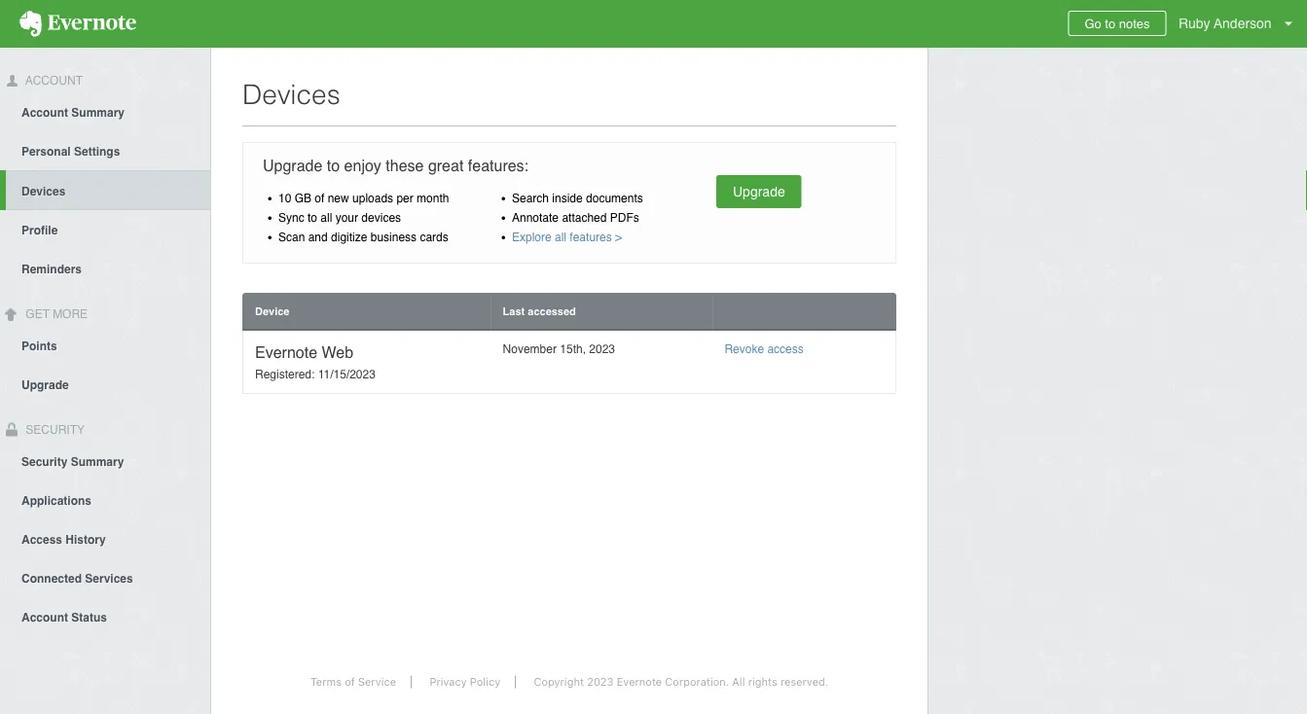 Task type: vqa. For each thing, say whether or not it's contained in the screenshot.
the right In
no



Task type: describe. For each thing, give the bounding box(es) containing it.
summary for account summary
[[71, 106, 125, 120]]

search
[[512, 191, 549, 205]]

documents
[[586, 191, 643, 205]]

11/15/2023
[[318, 368, 376, 382]]

more
[[53, 307, 88, 321]]

copyright 2023 evernote corporation. all rights reserved.
[[534, 676, 829, 689]]

profile link
[[0, 210, 210, 249]]

per
[[397, 191, 413, 205]]

0 horizontal spatial upgrade link
[[0, 365, 210, 404]]

0 horizontal spatial devices
[[21, 185, 66, 198]]

applications link
[[0, 480, 210, 519]]

0 horizontal spatial upgrade
[[21, 378, 69, 392]]

ruby anderson
[[1179, 16, 1272, 31]]

pdfs
[[610, 211, 639, 224]]

evernote web registered: 11/15/2023
[[255, 343, 376, 382]]

terms of service link
[[296, 676, 412, 689]]

evernote image
[[0, 11, 156, 37]]

status
[[71, 611, 107, 624]]

devices link
[[6, 170, 210, 210]]

your
[[336, 211, 358, 224]]

month
[[417, 191, 449, 205]]

account summary link
[[0, 92, 210, 131]]

these
[[386, 157, 424, 175]]

points
[[21, 339, 57, 353]]

history
[[66, 533, 106, 547]]

account status link
[[0, 597, 210, 636]]

upgrade to enjoy these great features:
[[263, 157, 529, 175]]

enjoy
[[344, 157, 381, 175]]

services
[[85, 572, 133, 585]]

accessed
[[528, 305, 576, 317]]

access
[[21, 533, 62, 547]]

revoke
[[725, 343, 764, 356]]

annotate
[[512, 211, 559, 224]]

sync
[[278, 211, 304, 224]]

of inside 10 gb of new uploads per month sync to all your devices scan and digitize business cards
[[315, 191, 325, 205]]

scan
[[278, 230, 305, 244]]

terms
[[310, 676, 342, 689]]

digitize
[[331, 230, 367, 244]]

corporation.
[[665, 676, 729, 689]]

all inside 10 gb of new uploads per month sync to all your devices scan and digitize business cards
[[321, 211, 332, 224]]

get
[[26, 307, 50, 321]]

explore all features > link
[[512, 230, 622, 244]]

go
[[1085, 16, 1102, 31]]

registered:
[[255, 368, 315, 382]]

reminders link
[[0, 249, 210, 288]]

1 horizontal spatial upgrade
[[263, 157, 323, 175]]

security for security summary
[[21, 455, 68, 469]]

new
[[328, 191, 349, 205]]

explore
[[512, 230, 552, 244]]

personal settings link
[[0, 131, 210, 170]]

rights
[[748, 676, 778, 689]]

connected services
[[21, 572, 133, 585]]

web
[[322, 343, 353, 361]]

>
[[615, 230, 622, 244]]

and
[[308, 230, 328, 244]]

november
[[503, 343, 557, 356]]

gb
[[295, 191, 312, 205]]

inside
[[552, 191, 583, 205]]

revoke access link
[[725, 343, 804, 356]]

15th,
[[560, 343, 586, 356]]

personal
[[21, 145, 71, 158]]

security summary link
[[0, 441, 210, 480]]

account for account status
[[21, 611, 68, 624]]

access history link
[[0, 519, 210, 558]]

access
[[768, 343, 804, 356]]

1 vertical spatial 2023
[[587, 676, 614, 689]]

1 horizontal spatial of
[[345, 676, 355, 689]]

terms of service
[[310, 676, 396, 689]]

settings
[[74, 145, 120, 158]]

great
[[428, 157, 464, 175]]

account summary
[[21, 106, 125, 120]]

applications
[[21, 494, 92, 508]]

revoke access
[[725, 343, 804, 356]]

features:
[[468, 157, 529, 175]]

1 horizontal spatial evernote
[[617, 676, 662, 689]]

cards
[[420, 230, 449, 244]]

account for account
[[22, 74, 83, 88]]

ruby anderson link
[[1174, 0, 1307, 48]]

privacy policy
[[430, 676, 501, 689]]

device
[[255, 305, 290, 317]]



Task type: locate. For each thing, give the bounding box(es) containing it.
2 vertical spatial upgrade
[[21, 378, 69, 392]]

1 vertical spatial summary
[[71, 455, 124, 469]]

all inside search inside documents annotate attached pdfs explore all features >
[[555, 230, 567, 244]]

search inside documents annotate attached pdfs explore all features >
[[512, 191, 643, 244]]

attached
[[562, 211, 607, 224]]

service
[[358, 676, 396, 689]]

anderson
[[1214, 16, 1272, 31]]

2 vertical spatial to
[[308, 211, 317, 224]]

2023 right copyright
[[587, 676, 614, 689]]

2023
[[589, 343, 615, 356], [587, 676, 614, 689]]

10
[[278, 191, 291, 205]]

1 vertical spatial evernote
[[617, 676, 662, 689]]

summary inside account summary link
[[71, 106, 125, 120]]

profile
[[21, 224, 58, 237]]

account for account summary
[[21, 106, 68, 120]]

0 vertical spatial upgrade link
[[716, 175, 802, 208]]

devices
[[362, 211, 401, 224]]

security
[[22, 423, 85, 437], [21, 455, 68, 469]]

all right "explore" on the left of page
[[555, 230, 567, 244]]

copyright
[[534, 676, 584, 689]]

account inside account summary link
[[21, 106, 68, 120]]

1 vertical spatial devices
[[21, 185, 66, 198]]

november 15th, 2023
[[503, 343, 615, 356]]

to for upgrade
[[327, 157, 340, 175]]

security up applications
[[21, 455, 68, 469]]

upgrade link
[[716, 175, 802, 208], [0, 365, 210, 404]]

security inside "link"
[[21, 455, 68, 469]]

0 vertical spatial devices
[[242, 79, 340, 110]]

evernote up registered: at the left of the page
[[255, 343, 317, 361]]

1 vertical spatial of
[[345, 676, 355, 689]]

0 vertical spatial summary
[[71, 106, 125, 120]]

to left enjoy
[[327, 157, 340, 175]]

to for go
[[1105, 16, 1116, 31]]

0 horizontal spatial all
[[321, 211, 332, 224]]

to inside 10 gb of new uploads per month sync to all your devices scan and digitize business cards
[[308, 211, 317, 224]]

0 vertical spatial all
[[321, 211, 332, 224]]

0 horizontal spatial of
[[315, 191, 325, 205]]

evernote inside evernote web registered: 11/15/2023
[[255, 343, 317, 361]]

summary up personal settings link
[[71, 106, 125, 120]]

connected
[[21, 572, 82, 585]]

1 horizontal spatial upgrade link
[[716, 175, 802, 208]]

account down the connected
[[21, 611, 68, 624]]

1 vertical spatial to
[[327, 157, 340, 175]]

1 vertical spatial account
[[21, 106, 68, 120]]

1 vertical spatial upgrade
[[733, 184, 785, 200]]

upgrade
[[263, 157, 323, 175], [733, 184, 785, 200], [21, 378, 69, 392]]

all left your
[[321, 211, 332, 224]]

evernote
[[255, 343, 317, 361], [617, 676, 662, 689]]

security summary
[[21, 455, 124, 469]]

2023 right the 15th,
[[589, 343, 615, 356]]

ruby
[[1179, 16, 1211, 31]]

business
[[371, 230, 417, 244]]

0 vertical spatial of
[[315, 191, 325, 205]]

0 vertical spatial account
[[22, 74, 83, 88]]

1 vertical spatial all
[[555, 230, 567, 244]]

evernote link
[[0, 0, 156, 48]]

0 horizontal spatial evernote
[[255, 343, 317, 361]]

points link
[[0, 326, 210, 365]]

all
[[321, 211, 332, 224], [555, 230, 567, 244]]

account status
[[21, 611, 107, 624]]

devices
[[242, 79, 340, 110], [21, 185, 66, 198]]

personal settings
[[21, 145, 120, 158]]

2 vertical spatial account
[[21, 611, 68, 624]]

reserved.
[[781, 676, 829, 689]]

1 horizontal spatial devices
[[242, 79, 340, 110]]

access history
[[21, 533, 106, 547]]

1 horizontal spatial all
[[555, 230, 567, 244]]

2 horizontal spatial upgrade
[[733, 184, 785, 200]]

all
[[732, 676, 745, 689]]

0 vertical spatial 2023
[[589, 343, 615, 356]]

to right go
[[1105, 16, 1116, 31]]

summary
[[71, 106, 125, 120], [71, 455, 124, 469]]

0 vertical spatial security
[[22, 423, 85, 437]]

account
[[22, 74, 83, 88], [21, 106, 68, 120], [21, 611, 68, 624]]

2 horizontal spatial to
[[1105, 16, 1116, 31]]

summary up applications link
[[71, 455, 124, 469]]

policy
[[470, 676, 501, 689]]

of right terms
[[345, 676, 355, 689]]

to up and
[[308, 211, 317, 224]]

0 vertical spatial upgrade
[[263, 157, 323, 175]]

notes
[[1119, 16, 1150, 31]]

1 vertical spatial upgrade link
[[0, 365, 210, 404]]

account up account summary
[[22, 74, 83, 88]]

of
[[315, 191, 325, 205], [345, 676, 355, 689]]

uploads
[[352, 191, 393, 205]]

go to notes
[[1085, 16, 1150, 31]]

features
[[570, 230, 612, 244]]

summary for security summary
[[71, 455, 124, 469]]

last
[[503, 305, 525, 317]]

evernote left corporation.
[[617, 676, 662, 689]]

0 vertical spatial evernote
[[255, 343, 317, 361]]

to
[[1105, 16, 1116, 31], [327, 157, 340, 175], [308, 211, 317, 224]]

account up personal in the left top of the page
[[21, 106, 68, 120]]

0 horizontal spatial to
[[308, 211, 317, 224]]

0 vertical spatial to
[[1105, 16, 1116, 31]]

1 horizontal spatial to
[[327, 157, 340, 175]]

get more
[[22, 307, 88, 321]]

privacy policy link
[[415, 676, 516, 689]]

last accessed
[[503, 305, 576, 317]]

privacy
[[430, 676, 467, 689]]

1 vertical spatial security
[[21, 455, 68, 469]]

go to notes link
[[1068, 11, 1167, 36]]

of right gb
[[315, 191, 325, 205]]

10 gb of new uploads per month sync to all your devices scan and digitize business cards
[[278, 191, 449, 244]]

connected services link
[[0, 558, 210, 597]]

account inside "account status" link
[[21, 611, 68, 624]]

reminders
[[21, 263, 82, 276]]

security for security
[[22, 423, 85, 437]]

summary inside security summary "link"
[[71, 455, 124, 469]]

security up the security summary
[[22, 423, 85, 437]]



